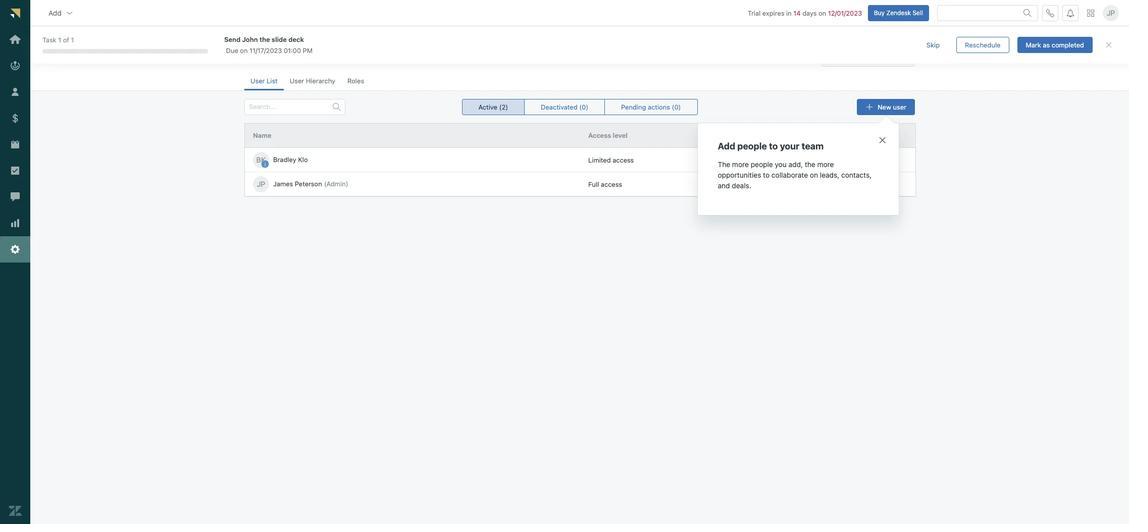 Task type: locate. For each thing, give the bounding box(es) containing it.
×
[[879, 132, 887, 146]]

0 vertical spatial the
[[260, 35, 270, 43]]

row group containing bk
[[245, 148, 916, 196]]

the inside the more people you add, the more opportunities to collaborate on leads, contacts, and deals. ×
[[805, 160, 816, 169]]

1 vertical spatial the
[[805, 160, 816, 169]]

0 horizontal spatial 1
[[58, 36, 61, 44]]

people left you
[[751, 160, 773, 169]]

leads,
[[820, 171, 840, 179]]

jp right zendesk products image
[[1107, 9, 1115, 17]]

trial
[[748, 9, 761, 17]]

on right the days
[[819, 9, 826, 17]]

access right limited
[[613, 156, 634, 164]]

bradley klo
[[273, 156, 308, 164]]

the up '11/17/2023'
[[260, 35, 270, 43]]

jp down info fill image at the top of the page
[[257, 180, 265, 188]]

0 horizontal spatial more
[[732, 160, 749, 169]]

1 right the of
[[71, 36, 74, 44]]

search image
[[333, 103, 341, 111]]

buy zendesk sell
[[874, 9, 923, 16]]

on right due
[[240, 46, 248, 54]]

jp
[[1107, 9, 1115, 17], [257, 180, 265, 188]]

to inside the more people you add, the more opportunities to collaborate on leads, contacts, and deals. ×
[[763, 171, 770, 179]]

add inside button
[[48, 8, 62, 17]]

row group down "(0)"
[[245, 124, 916, 148]]

2 more from the left
[[817, 160, 834, 169]]

more up leads,
[[817, 160, 834, 169]]

to left your
[[769, 141, 778, 152]]

2 horizontal spatial on
[[819, 9, 826, 17]]

access right full
[[601, 180, 622, 188]]

deactivated (0)
[[541, 103, 588, 111]]

the
[[718, 160, 730, 169]]

user left hierarchy
[[290, 77, 304, 85]]

user down the settings link
[[244, 50, 265, 61]]

row group
[[245, 124, 916, 148], [245, 148, 916, 196]]

1 vertical spatial add
[[718, 141, 735, 152]]

send
[[224, 35, 241, 43]]

deals.
[[732, 181, 751, 190]]

add for add
[[48, 8, 62, 17]]

row group down access
[[245, 148, 916, 196]]

2 row group from the top
[[245, 148, 916, 196]]

send john the slide deck link
[[224, 35, 900, 44]]

2 vertical spatial on
[[810, 171, 818, 179]]

user
[[893, 103, 907, 111]]

new user
[[878, 103, 907, 111]]

trial expires in 14 days on 12/01/2023
[[748, 9, 862, 17]]

contacts,
[[841, 171, 872, 179]]

1 left the of
[[58, 36, 61, 44]]

1 vertical spatial on
[[240, 46, 248, 54]]

access
[[613, 156, 634, 164], [601, 180, 622, 188]]

0 horizontal spatial the
[[260, 35, 270, 43]]

hierarchy
[[306, 77, 335, 85]]

active (2)
[[479, 103, 508, 111]]

1 horizontal spatial more
[[817, 160, 834, 169]]

11/17/2023
[[250, 46, 282, 54]]

0 horizontal spatial add
[[48, 8, 62, 17]]

2 1 from the left
[[71, 36, 74, 44]]

skip button
[[918, 37, 949, 53]]

1 horizontal spatial 1
[[71, 36, 74, 44]]

access level
[[588, 131, 628, 140]]

on
[[819, 9, 826, 17], [240, 46, 248, 54], [810, 171, 818, 179]]

1
[[58, 36, 61, 44], [71, 36, 74, 44]]

add up the
[[718, 141, 735, 152]]

people up opportunities
[[738, 141, 767, 152]]

jp button
[[1103, 5, 1119, 21]]

new
[[878, 103, 891, 111]]

1 horizontal spatial on
[[810, 171, 818, 179]]

user for user hierarchy
[[290, 77, 304, 85]]

add button
[[40, 3, 82, 23]]

more up opportunities
[[732, 160, 749, 169]]

james peterson (admin)
[[273, 180, 348, 188]]

row group containing name
[[245, 124, 916, 148]]

0 horizontal spatial on
[[240, 46, 248, 54]]

send john the slide deck due on 11/17/2023 01:00 pm
[[224, 35, 313, 54]]

0 horizontal spatial jp
[[257, 180, 265, 188]]

add for add people to your team
[[718, 141, 735, 152]]

1 horizontal spatial jp
[[1107, 9, 1115, 17]]

the inside send john the slide deck due on 11/17/2023 01:00 pm
[[260, 35, 270, 43]]

zendesk products image
[[1087, 9, 1095, 16]]

0 vertical spatial access
[[613, 156, 634, 164]]

cancel image
[[1105, 41, 1113, 49]]

1 row group from the top
[[245, 124, 916, 148]]

1 vertical spatial access
[[601, 180, 622, 188]]

deactivated
[[541, 103, 578, 111]]

the right add,
[[805, 160, 816, 169]]

0 vertical spatial add
[[48, 8, 62, 17]]

1 vertical spatial people
[[751, 160, 773, 169]]

1 horizontal spatial add
[[718, 141, 735, 152]]

to
[[769, 141, 778, 152], [763, 171, 770, 179]]

add left chevron down image
[[48, 8, 62, 17]]

settings link
[[244, 40, 272, 46]]

0
[[675, 103, 679, 111]]

on left leads,
[[810, 171, 818, 179]]

add
[[48, 8, 62, 17], [718, 141, 735, 152]]

people
[[738, 141, 767, 152], [751, 160, 773, 169]]

user
[[244, 50, 265, 61], [251, 77, 265, 85], [290, 77, 304, 85]]

1 vertical spatial to
[[763, 171, 770, 179]]

days
[[803, 9, 817, 17]]

management
[[268, 50, 326, 61]]

to left the collaborate
[[763, 171, 770, 179]]

0 vertical spatial people
[[738, 141, 767, 152]]

user left list
[[251, 77, 265, 85]]

reschedule
[[965, 41, 1001, 49]]

access for limited access
[[613, 156, 634, 164]]

1 horizontal spatial the
[[805, 160, 816, 169]]

add image
[[866, 103, 874, 111]]

on inside the more people you add, the more opportunities to collaborate on leads, contacts, and deals. ×
[[810, 171, 818, 179]]

0 vertical spatial on
[[819, 9, 826, 17]]

as
[[1043, 41, 1050, 49]]

level
[[613, 131, 628, 140]]

bell image
[[1067, 9, 1075, 17]]

0 vertical spatial jp
[[1107, 9, 1115, 17]]

× button
[[879, 132, 887, 146]]

the
[[260, 35, 270, 43], [805, 160, 816, 169]]

info fill image
[[261, 160, 269, 168]]

you
[[775, 160, 787, 169]]

team
[[802, 141, 824, 152]]

(2)
[[499, 103, 508, 111]]

more
[[732, 160, 749, 169], [817, 160, 834, 169]]



Task type: vqa. For each thing, say whether or not it's contained in the screenshot.
level
yes



Task type: describe. For each thing, give the bounding box(es) containing it.
1 1 from the left
[[58, 36, 61, 44]]

)
[[679, 103, 681, 111]]

skip
[[927, 41, 940, 49]]

user for user list
[[251, 77, 265, 85]]

list
[[267, 77, 278, 85]]

and
[[718, 181, 730, 190]]

mark as completed button
[[1017, 37, 1093, 53]]

peterson
[[295, 180, 322, 188]]

sell
[[913, 9, 923, 16]]

add,
[[789, 160, 803, 169]]

zendesk image
[[9, 505, 22, 518]]

add people to your team
[[718, 141, 824, 152]]

access
[[588, 131, 611, 140]]

full access
[[588, 180, 622, 188]]

active
[[479, 103, 498, 111]]

bk
[[256, 155, 266, 164]]

mark
[[1026, 41, 1041, 49]]

bradley
[[273, 156, 296, 164]]

slide
[[272, 35, 287, 43]]

people inside the more people you add, the more opportunities to collaborate on leads, contacts, and deals. ×
[[751, 160, 773, 169]]

Search... field
[[249, 100, 329, 115]]

deactivated (0) button
[[524, 99, 605, 115]]

john
[[242, 35, 258, 43]]

jp inside button
[[1107, 9, 1115, 17]]

expires
[[763, 9, 785, 17]]

settings
[[244, 40, 272, 46]]

search image
[[1024, 9, 1032, 17]]

settings user management
[[244, 40, 326, 61]]

zendesk
[[887, 9, 911, 16]]

on inside send john the slide deck due on 11/17/2023 01:00 pm
[[240, 46, 248, 54]]

chevron down image
[[66, 9, 74, 17]]

user inside settings user management
[[244, 50, 265, 61]]

your
[[780, 141, 800, 152]]

opportunities
[[718, 171, 761, 179]]

collaborate
[[772, 171, 808, 179]]

roles
[[348, 77, 364, 85]]

pending
[[621, 103, 646, 111]]

in
[[786, 9, 792, 17]]

reschedule button
[[957, 37, 1009, 53]]

1 vertical spatial jp
[[257, 180, 265, 188]]

due
[[226, 46, 238, 54]]

actions
[[648, 103, 670, 111]]

(
[[672, 103, 675, 111]]

01:00
[[284, 46, 301, 54]]

buy
[[874, 9, 885, 16]]

name
[[253, 131, 271, 140]]

pm
[[303, 46, 313, 54]]

buy zendesk sell button
[[868, 5, 929, 21]]

klo
[[298, 156, 308, 164]]

12/01/2023
[[828, 9, 862, 17]]

active (2) button
[[462, 99, 525, 115]]

(admin)
[[324, 180, 348, 188]]

of
[[63, 36, 69, 44]]

limited
[[588, 156, 611, 164]]

task 1 of 1
[[42, 36, 74, 44]]

(0)
[[579, 103, 588, 111]]

the more people you add, the more opportunities to collaborate on leads, contacts, and deals. ×
[[718, 132, 887, 190]]

access for full access
[[601, 180, 622, 188]]

pending actions ( 0 )
[[621, 103, 681, 111]]

14
[[794, 9, 801, 17]]

1 more from the left
[[732, 160, 749, 169]]

completed
[[1052, 41, 1084, 49]]

user list
[[251, 77, 278, 85]]

calls image
[[1047, 9, 1055, 17]]

new user button
[[857, 99, 915, 115]]

mark as completed
[[1026, 41, 1084, 49]]

limited access
[[588, 156, 634, 164]]

task
[[42, 36, 56, 44]]

full
[[588, 180, 599, 188]]

james
[[273, 180, 293, 188]]

user hierarchy
[[290, 77, 335, 85]]

0 vertical spatial to
[[769, 141, 778, 152]]

deck
[[289, 35, 304, 43]]



